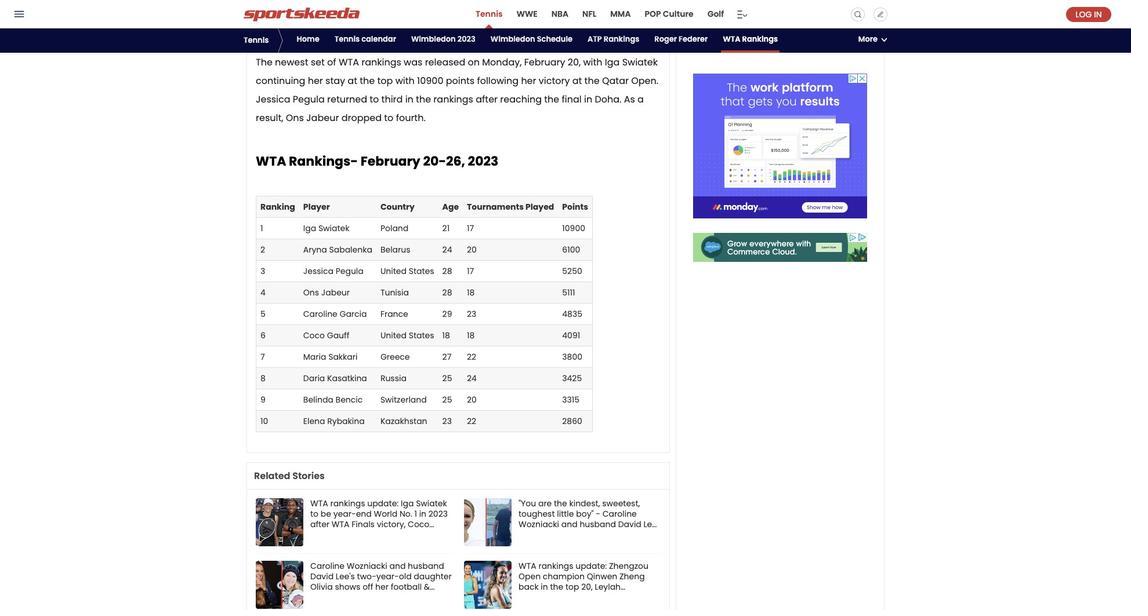 Task type: locate. For each thing, give the bounding box(es) containing it.
golf
[[708, 8, 724, 20]]

0 vertical spatial iga
[[605, 56, 620, 69]]

after down qinwen
[[592, 592, 612, 604]]

1 28 from the top
[[442, 266, 452, 277]]

0 vertical spatial to
[[370, 93, 379, 106]]

tennis for tennis calendar
[[335, 34, 360, 45]]

swiatek inside the newest set of wta rankings was released on monday, february 20, with iga swiatek continuing her stay at the top with 10900 points following her victory at the qatar open. jessica pegula returned to third in the rankings after reaching the final in doha. as a result, ons jabeur dropped to fourth.
[[622, 56, 658, 69]]

1 horizontal spatial wimbledon
[[491, 34, 535, 45]]

2 vertical spatial 2023
[[429, 509, 448, 520]]

to left be
[[310, 509, 319, 520]]

david left lee
[[618, 519, 642, 531]]

and
[[561, 519, 578, 531], [390, 561, 406, 573]]

wta inside the newest set of wta rankings was released on monday, february 20, with iga swiatek continuing her stay at the top with 10900 points following her victory at the qatar open. jessica pegula returned to third in the rankings after reaching the final in doha. as a result, ons jabeur dropped to fourth.
[[339, 56, 359, 69]]

0 horizontal spatial update:
[[367, 498, 399, 510]]

poland
[[380, 223, 409, 234]]

0 vertical spatial 25
[[442, 373, 452, 385]]

was
[[404, 56, 423, 69]]

swiatek up aryna sabalenka
[[318, 223, 350, 234]]

fourth.
[[396, 111, 426, 125]]

and left the son
[[561, 519, 578, 531]]

caroline right -
[[603, 509, 637, 520]]

2 vertical spatial iga
[[401, 498, 414, 510]]

1 up 2
[[260, 223, 263, 234]]

atp
[[588, 34, 602, 45]]

two-
[[357, 571, 376, 583]]

garcia
[[340, 309, 367, 320]]

wimbledon 2023
[[411, 34, 476, 45]]

of right set
[[327, 56, 336, 69]]

1 vertical spatial 10900
[[562, 223, 585, 234]]

0 horizontal spatial 23
[[442, 416, 452, 428]]

2 vertical spatial to
[[310, 509, 319, 520]]

elena
[[303, 416, 325, 428]]

nba
[[552, 8, 569, 20]]

with down "atp"
[[583, 56, 602, 69]]

no.
[[400, 509, 412, 520]]

her down set
[[308, 74, 323, 88]]

states up the greece
[[409, 330, 434, 342]]

after left assured
[[310, 519, 330, 531]]

0 horizontal spatial iga
[[303, 223, 316, 234]]

united for coco gauff
[[380, 330, 407, 342]]

in inside wta rankings update: iga swiatek to be year-end world no. 1 in 2023 after wta finals victory, coco gauff assured of top 3 finish
[[419, 509, 426, 520]]

20, up victory
[[568, 56, 581, 69]]

wta for wta rankings
[[723, 34, 741, 45]]

finish
[[403, 530, 424, 541]]

culture
[[663, 8, 694, 20]]

list icon image
[[737, 7, 748, 21]]

0 horizontal spatial rankings
[[604, 34, 639, 45]]

golf link
[[706, 0, 725, 28]]

united states down belarus
[[380, 266, 434, 277]]

february left 20-
[[361, 153, 420, 171]]

1 horizontal spatial year-
[[376, 571, 399, 583]]

1 horizontal spatial open
[[581, 603, 603, 611]]

swiatek
[[622, 56, 658, 69], [318, 223, 350, 234], [416, 498, 447, 510]]

of inside the newest set of wta rankings was released on monday, february 20, with iga swiatek continuing her stay at the top with 10900 points following her victory at the qatar open. jessica pegula returned to third in the rankings after reaching the final in doha. as a result, ons jabeur dropped to fourth.
[[327, 56, 336, 69]]

20 for 25
[[467, 394, 477, 406]]

0 vertical spatial pegula
[[293, 93, 325, 106]]

rankings down list icon
[[742, 34, 778, 45]]

wta up stay at the top of the page
[[339, 56, 359, 69]]

18
[[467, 287, 475, 299], [442, 330, 450, 342], [467, 330, 475, 342]]

22 for 27
[[467, 352, 476, 363]]

0 horizontal spatial jessica
[[256, 93, 290, 106]]

ons right result,
[[286, 111, 304, 125]]

0 horizontal spatial 10900
[[417, 74, 443, 88]]

tennis left calendar
[[335, 34, 360, 45]]

1 vertical spatial united states
[[380, 330, 434, 342]]

2 28 from the top
[[442, 287, 452, 299]]

wimbledon up "released"
[[411, 34, 456, 45]]

open up fernandez
[[519, 571, 541, 583]]

david up basketball
[[310, 571, 334, 583]]

2 states from the top
[[409, 330, 434, 342]]

wimbledon
[[411, 34, 456, 45], [491, 34, 535, 45]]

1 horizontal spatial tennis
[[335, 34, 360, 45]]

0 horizontal spatial of
[[327, 56, 336, 69]]

1 vertical spatial swiatek
[[318, 223, 350, 234]]

her up reaching
[[521, 74, 536, 88]]

23 right 29
[[467, 309, 476, 320]]

wimbledon for wimbledon schedule
[[491, 34, 535, 45]]

the up kong
[[550, 582, 563, 593]]

2 20 from the top
[[467, 394, 477, 406]]

28 for 17
[[442, 266, 452, 277]]

jabeur down returned
[[306, 111, 339, 125]]

rankings down mma link
[[604, 34, 639, 45]]

the right are
[[554, 498, 567, 510]]

0 horizontal spatial 24
[[442, 244, 452, 256]]

2 united states from the top
[[380, 330, 434, 342]]

end
[[356, 509, 372, 520]]

nba link
[[550, 0, 570, 28]]

1 united states from the top
[[380, 266, 434, 277]]

tournaments
[[467, 201, 524, 213]]

top inside wta rankings update: iga swiatek to be year-end world no. 1 in 2023 after wta finals victory, coco gauff assured of top 3 finish
[[380, 530, 393, 541]]

in right back
[[541, 582, 548, 593]]

1 wimbledon from the left
[[411, 34, 456, 45]]

0 horizontal spatial 20,
[[568, 56, 581, 69]]

rankings for atp rankings
[[604, 34, 639, 45]]

0 vertical spatial 22
[[467, 352, 476, 363]]

returned
[[327, 93, 367, 106]]

2 22 from the top
[[467, 416, 476, 428]]

2023 right no.
[[429, 509, 448, 520]]

united states up the greece
[[380, 330, 434, 342]]

2
[[260, 244, 265, 256]]

are
[[538, 498, 552, 510]]

wimbledon up monday,
[[491, 34, 535, 45]]

after inside the newest set of wta rankings was released on monday, february 20, with iga swiatek continuing her stay at the top with 10900 points following her victory at the qatar open. jessica pegula returned to third in the rankings after reaching the final in doha. as a result, ons jabeur dropped to fourth.
[[476, 93, 498, 106]]

wozniacki up the off at the left bottom of page
[[347, 561, 387, 573]]

1 vertical spatial pegula
[[336, 266, 364, 277]]

wta rankings update: iga swiatek to be year-end world no. 1 in 2023 after wta finals victory, coco gauff assured of top 3 finish
[[310, 498, 448, 541]]

daughter
[[414, 571, 452, 583]]

rankings up finals
[[330, 498, 365, 510]]

1 vertical spatial 23
[[442, 416, 452, 428]]

0 vertical spatial wozniacki
[[519, 519, 559, 531]]

basketball
[[310, 592, 353, 604]]

1 vertical spatial 3
[[396, 530, 400, 541]]

wta right be
[[332, 519, 350, 531]]

log in
[[1076, 8, 1102, 20]]

0 vertical spatial ons
[[286, 111, 304, 125]]

home
[[297, 34, 319, 45]]

10900 down the points
[[562, 223, 585, 234]]

rankings down calendar
[[362, 56, 401, 69]]

update: inside wta rankings update: iga swiatek to be year-end world no. 1 in 2023 after wta finals victory, coco gauff assured of top 3 finish
[[367, 498, 399, 510]]

year- up during
[[376, 571, 399, 583]]

0 vertical spatial united states
[[380, 266, 434, 277]]

back
[[519, 582, 539, 593]]

after down following
[[476, 93, 498, 106]]

caroline up coco gauff at the bottom of the page
[[303, 309, 338, 320]]

gauff down the caroline garcia
[[327, 330, 349, 342]]

2 vertical spatial after
[[592, 592, 612, 604]]

2 rankings from the left
[[742, 34, 778, 45]]

1 vertical spatial 25
[[442, 394, 452, 406]]

wwe link
[[516, 0, 539, 28]]

maria
[[303, 352, 326, 363]]

in right no.
[[419, 509, 426, 520]]

1 vertical spatial iga
[[303, 223, 316, 234]]

wozniacki inside "you are the kindest, sweetest, toughest little boy" - caroline wozniacki and husband david lee celebrate their son james' first birthday
[[519, 519, 559, 531]]

top down "world"
[[380, 530, 393, 541]]

in right log
[[1094, 8, 1102, 20]]

united states for 28
[[380, 266, 434, 277]]

year- inside caroline wozniacki and husband david lee's two-year-old daughter olivia shows off her football & basketball skills during fun day out
[[376, 571, 399, 583]]

top up kong
[[566, 582, 579, 593]]

1 horizontal spatial coco
[[408, 519, 429, 531]]

february up victory
[[524, 56, 565, 69]]

as
[[624, 93, 635, 106]]

iga up aryna
[[303, 223, 316, 234]]

2023 inside wta rankings update: iga swiatek to be year-end world no. 1 in 2023 after wta finals victory, coco gauff assured of top 3 finish
[[429, 509, 448, 520]]

at up final
[[572, 74, 582, 88]]

5
[[260, 309, 266, 320]]

with down was
[[395, 74, 415, 88]]

0 horizontal spatial coco
[[303, 330, 325, 342]]

wta down list icon
[[723, 34, 741, 45]]

jessica down aryna
[[303, 266, 334, 277]]

top up third on the top
[[377, 74, 393, 88]]

released
[[425, 56, 465, 69]]

top inside the newest set of wta rankings was released on monday, february 20, with iga swiatek continuing her stay at the top with 10900 points following her victory at the qatar open. jessica pegula returned to third in the rankings after reaching the final in doha. as a result, ons jabeur dropped to fourth.
[[377, 74, 393, 88]]

0 horizontal spatial husband
[[408, 561, 444, 573]]

wozniacki up birthday
[[519, 519, 559, 531]]

wta rankings- february 20-26, 2023
[[256, 153, 499, 171]]

1 right no.
[[414, 509, 417, 520]]

1 horizontal spatial and
[[561, 519, 578, 531]]

update: up the leylah
[[576, 561, 607, 573]]

1 horizontal spatial february
[[524, 56, 565, 69]]

pegula down sabalenka
[[336, 266, 364, 277]]

and up 'football'
[[390, 561, 406, 573]]

1 rankings from the left
[[604, 34, 639, 45]]

wozniacki
[[519, 519, 559, 531], [347, 561, 387, 573]]

0 vertical spatial caroline
[[303, 309, 338, 320]]

sportskeeda logo image
[[244, 7, 360, 21]]

husband inside "you are the kindest, sweetest, toughest little boy" - caroline wozniacki and husband david lee celebrate their son james' first birthday
[[580, 519, 616, 531]]

of right assured
[[370, 530, 378, 541]]

iga up qatar
[[605, 56, 620, 69]]

1 horizontal spatial husband
[[580, 519, 616, 531]]

wta down result,
[[256, 153, 286, 171]]

jabeur up the caroline garcia
[[321, 287, 350, 299]]

to left third on the top
[[370, 93, 379, 106]]

3315
[[562, 394, 580, 406]]

1 vertical spatial 2023
[[468, 153, 499, 171]]

1 22 from the top
[[467, 352, 476, 363]]

0 horizontal spatial with
[[395, 74, 415, 88]]

3
[[260, 266, 265, 277], [396, 530, 400, 541]]

fernandez
[[519, 592, 561, 604]]

kazakhstan
[[380, 416, 427, 428]]

2023 up on
[[458, 34, 476, 45]]

writers home image
[[877, 11, 884, 18]]

winning
[[614, 592, 646, 604]]

10900 down "released"
[[417, 74, 443, 88]]

their
[[560, 530, 578, 541]]

a
[[638, 93, 644, 106]]

1 vertical spatial caroline
[[603, 509, 637, 520]]

points
[[446, 74, 475, 88]]

wta up back
[[519, 561, 536, 573]]

2 17 from the top
[[467, 266, 474, 277]]

1 horizontal spatial jessica
[[303, 266, 334, 277]]

tennis left "wwe"
[[476, 8, 503, 20]]

1 united from the top
[[380, 266, 407, 277]]

2 united from the top
[[380, 330, 407, 342]]

1 vertical spatial wozniacki
[[347, 561, 387, 573]]

out
[[437, 592, 451, 604]]

lee's
[[336, 571, 355, 583]]

swiatek up open.
[[622, 56, 658, 69]]

year- right be
[[333, 509, 356, 520]]

0 vertical spatial of
[[327, 56, 336, 69]]

0 vertical spatial and
[[561, 519, 578, 531]]

5250
[[562, 266, 582, 277]]

3 left "finish"
[[396, 530, 400, 541]]

0 vertical spatial states
[[409, 266, 434, 277]]

ons down jessica pegula in the left of the page
[[303, 287, 319, 299]]

1 horizontal spatial swiatek
[[416, 498, 447, 510]]

wta down stories
[[310, 498, 328, 510]]

kasatkina
[[327, 373, 367, 385]]

pop culture
[[645, 8, 694, 20]]

1 horizontal spatial after
[[476, 93, 498, 106]]

atp rankings
[[588, 34, 639, 45]]

celebrate
[[519, 530, 558, 541]]

1 20 from the top
[[467, 244, 477, 256]]

0 vertical spatial 28
[[442, 266, 452, 277]]

continuing
[[256, 74, 305, 88]]

united up tunisia
[[380, 266, 407, 277]]

coco
[[303, 330, 325, 342], [408, 519, 429, 531]]

5111
[[562, 287, 575, 299]]

\ image
[[464, 499, 512, 547]]

open right kong
[[581, 603, 603, 611]]

at
[[348, 74, 357, 88], [572, 74, 582, 88]]

1 vertical spatial 17
[[467, 266, 474, 277]]

rankings down points
[[434, 93, 473, 106]]

1 25 from the top
[[442, 373, 452, 385]]

tennis up the
[[244, 35, 269, 46]]

gauff down be
[[310, 530, 333, 541]]

after
[[476, 93, 498, 106], [310, 519, 330, 531], [592, 592, 612, 604]]

1 17 from the top
[[467, 223, 474, 234]]

wozniacki inside caroline wozniacki and husband david lee's two-year-old daughter olivia shows off her football & basketball skills during fun day out
[[347, 561, 387, 573]]

rankings
[[604, 34, 639, 45], [742, 34, 778, 45]]

year- for rankings
[[333, 509, 356, 520]]

coco up maria
[[303, 330, 325, 342]]

iga right "world"
[[401, 498, 414, 510]]

0 vertical spatial february
[[524, 56, 565, 69]]

wta inside wta rankings update: zhengzou open champion qinwen zheng back in the top 20, leylah fernandez surges after winning the hong kong open
[[519, 561, 536, 573]]

final
[[562, 93, 582, 106]]

1 horizontal spatial her
[[375, 582, 389, 593]]

2 vertical spatial top
[[566, 582, 579, 593]]

3 inside wta rankings update: iga swiatek to be year-end world no. 1 in 2023 after wta finals victory, coco gauff assured of top 3 finish
[[396, 530, 400, 541]]

0 horizontal spatial to
[[310, 509, 319, 520]]

the up fourth.
[[416, 93, 431, 106]]

caroline
[[303, 309, 338, 320], [603, 509, 637, 520], [310, 561, 345, 573]]

caroline up olivia in the left of the page
[[310, 561, 345, 573]]

0 vertical spatial 20,
[[568, 56, 581, 69]]

states down belarus
[[409, 266, 434, 277]]

advertisement region
[[281, 0, 844, 26], [693, 74, 867, 219], [687, 233, 873, 262]]

roger
[[655, 34, 677, 45]]

-
[[596, 509, 600, 520]]

0 vertical spatial 24
[[442, 244, 452, 256]]

wimbledon schedule
[[491, 34, 573, 45]]

25 for 20
[[442, 394, 452, 406]]

1 horizontal spatial 24
[[467, 373, 477, 385]]

0 vertical spatial 20
[[467, 244, 477, 256]]

her right the off at the left bottom of page
[[375, 582, 389, 593]]

0 vertical spatial husband
[[580, 519, 616, 531]]

year- inside wta rankings update: iga swiatek to be year-end world no. 1 in 2023 after wta finals victory, coco gauff assured of top 3 finish
[[333, 509, 356, 520]]

united down france
[[380, 330, 407, 342]]

atp rankings link
[[586, 28, 641, 53]]

1 vertical spatial coco
[[408, 519, 429, 531]]

1 vertical spatial 20,
[[581, 582, 593, 593]]

2 25 from the top
[[442, 394, 452, 406]]

pegula down continuing
[[293, 93, 325, 106]]

0 vertical spatial 17
[[467, 223, 474, 234]]

wta rankings
[[723, 34, 778, 45]]

pop
[[645, 8, 661, 20]]

champion
[[543, 571, 585, 583]]

jabeur
[[306, 111, 339, 125], [321, 287, 350, 299]]

23
[[467, 309, 476, 320], [442, 416, 452, 428]]

1 vertical spatial update:
[[576, 561, 607, 573]]

0 horizontal spatial at
[[348, 74, 357, 88]]

ranking
[[260, 201, 295, 213]]

1 horizontal spatial 3
[[396, 530, 400, 541]]

1 vertical spatial 20
[[467, 394, 477, 406]]

jessica inside the newest set of wta rankings was released on monday, february 20, with iga swiatek continuing her stay at the top with 10900 points following her victory at the qatar open. jessica pegula returned to third in the rankings after reaching the final in doha. as a result, ons jabeur dropped to fourth.
[[256, 93, 290, 106]]

0 vertical spatial jabeur
[[306, 111, 339, 125]]

the inside "you are the kindest, sweetest, toughest little boy" - caroline wozniacki and husband david lee celebrate their son james' first birthday
[[554, 498, 567, 510]]

1 horizontal spatial update:
[[576, 561, 607, 573]]

first
[[628, 530, 643, 541]]

0 horizontal spatial 3
[[260, 266, 265, 277]]

in right final
[[584, 93, 592, 106]]

jessica up result,
[[256, 93, 290, 106]]

0 vertical spatial 1
[[260, 223, 263, 234]]

tennis
[[476, 8, 503, 20], [335, 34, 360, 45], [244, 35, 269, 46]]

caroline for caroline garcia
[[303, 309, 338, 320]]

february inside the newest set of wta rankings was released on monday, february 20, with iga swiatek continuing her stay at the top with 10900 points following her victory at the qatar open. jessica pegula returned to third in the rankings after reaching the final in doha. as a result, ons jabeur dropped to fourth.
[[524, 56, 565, 69]]

20, inside the newest set of wta rankings was released on monday, february 20, with iga swiatek continuing her stay at the top with 10900 points following her victory at the qatar open. jessica pegula returned to third in the rankings after reaching the final in doha. as a result, ons jabeur dropped to fourth.
[[568, 56, 581, 69]]

iga
[[605, 56, 620, 69], [303, 223, 316, 234], [401, 498, 414, 510]]

2 wimbledon from the left
[[491, 34, 535, 45]]

0 vertical spatial top
[[377, 74, 393, 88]]

victory,
[[377, 519, 406, 531]]

0 horizontal spatial and
[[390, 561, 406, 573]]

caroline wozniacki and husband david lee's two-year-old daughter olivia shows off her football & basketball skills during fun day out
[[310, 561, 452, 604]]

rankings down birthday
[[539, 561, 573, 573]]

coco right 'victory,'
[[408, 519, 429, 531]]

1 vertical spatial states
[[409, 330, 434, 342]]

1 states from the top
[[409, 266, 434, 277]]

21
[[442, 223, 450, 234]]

1 vertical spatial february
[[361, 153, 420, 171]]

1 vertical spatial 22
[[467, 416, 476, 428]]

2 horizontal spatial swiatek
[[622, 56, 658, 69]]

0 horizontal spatial after
[[310, 519, 330, 531]]

wimbledon for wimbledon 2023
[[411, 34, 456, 45]]

swiatek right no.
[[416, 498, 447, 510]]

1
[[260, 223, 263, 234], [414, 509, 417, 520]]

1 horizontal spatial iga
[[401, 498, 414, 510]]

to down third on the top
[[384, 111, 394, 125]]

2023 right 26,
[[468, 153, 499, 171]]

6
[[260, 330, 266, 342]]

23 right the kazakhstan
[[442, 416, 452, 428]]

25 for 24
[[442, 373, 452, 385]]

0 vertical spatial swiatek
[[622, 56, 658, 69]]

1 horizontal spatial with
[[583, 56, 602, 69]]

0 vertical spatial year-
[[333, 509, 356, 520]]

tennis calendar
[[335, 34, 396, 45]]

3800
[[562, 352, 582, 363]]

update: inside wta rankings update: zhengzou open champion qinwen zheng back in the top 20, leylah fernandez surges after winning the hong kong open
[[576, 561, 607, 573]]

3 down 2
[[260, 266, 265, 277]]

1 horizontal spatial at
[[572, 74, 582, 88]]

rankings inside 'link'
[[604, 34, 639, 45]]

0 vertical spatial united
[[380, 266, 407, 277]]

2 horizontal spatial after
[[592, 592, 612, 604]]

at right stay at the top of the page
[[348, 74, 357, 88]]

united states for 18
[[380, 330, 434, 342]]

"you are the kindest, sweetest, toughest little boy" - caroline wozniacki and husband david lee celebrate their son james' first birthday
[[519, 498, 657, 552]]

caroline inside "you are the kindest, sweetest, toughest little boy" - caroline wozniacki and husband david lee celebrate their son james' first birthday
[[603, 509, 637, 520]]

1 horizontal spatial rankings
[[742, 34, 778, 45]]

caroline inside caroline wozniacki and husband david lee's two-year-old daughter olivia shows off her football & basketball skills during fun day out
[[310, 561, 345, 573]]

20, left the leylah
[[581, 582, 593, 593]]

little
[[557, 509, 574, 520]]



Task type: vqa. For each thing, say whether or not it's contained in the screenshot.
10900 within The Newest Set Of Wta Rankings Was Released On Monday, February 20, With Iga Swiatek Continuing Her Stay At The Top With 10900 Points Following Her Victory At The Qatar Open. Jessica Pegula Returned To Third In The Rankings After Reaching The Final In Doha. As A Result, Ons Jabeur Dropped To Fourth.
yes



Task type: describe. For each thing, give the bounding box(es) containing it.
mma link
[[609, 0, 632, 28]]

finals
[[352, 519, 375, 531]]

iga inside the newest set of wta rankings was released on monday, february 20, with iga swiatek continuing her stay at the top with 10900 points following her victory at the qatar open. jessica pegula returned to third in the rankings after reaching the final in doha. as a result, ons jabeur dropped to fourth.
[[605, 56, 620, 69]]

reaching
[[500, 93, 542, 106]]

points
[[562, 201, 588, 213]]

zhengzou
[[609, 561, 649, 573]]

1 vertical spatial advertisement region
[[693, 74, 867, 219]]

the up returned
[[360, 74, 375, 88]]

day
[[420, 592, 435, 604]]

swiatek inside wta rankings update: iga swiatek to be year-end world no. 1 in 2023 after wta finals victory, coco gauff assured of top 3 finish
[[416, 498, 447, 510]]

rybakina
[[327, 416, 365, 428]]

17 for 21
[[467, 223, 474, 234]]

states for 18
[[409, 330, 434, 342]]

0 horizontal spatial her
[[308, 74, 323, 88]]

1 vertical spatial jabeur
[[321, 287, 350, 299]]

wta for wta rankings- february 20-26, 2023
[[256, 153, 286, 171]]

kindest,
[[569, 498, 600, 510]]

10
[[260, 416, 268, 428]]

2860
[[562, 416, 582, 428]]

and inside caroline wozniacki and husband david lee's two-year-old daughter olivia shows off her football & basketball skills during fun day out
[[390, 561, 406, 573]]

1 horizontal spatial to
[[370, 93, 379, 106]]

4
[[260, 287, 266, 299]]

david inside "you are the kindest, sweetest, toughest little boy" - caroline wozniacki and husband david lee celebrate their son james' first birthday
[[618, 519, 642, 531]]

wta rankings update: iga swiatek to be year-end world no. 1 in 2023 after wta finals victory, coco gauff assured of top 3 finish image
[[256, 499, 303, 547]]

wimbledon schedule link
[[489, 28, 574, 53]]

rankings for wta rankings
[[742, 34, 778, 45]]

the newest set of wta rankings was released on monday, february 20, with iga swiatek continuing her stay at the top with 10900 points following her victory at the qatar open. jessica pegula returned to third in the rankings after reaching the final in doha. as a result, ons jabeur dropped to fourth.
[[256, 56, 659, 125]]

1 vertical spatial with
[[395, 74, 415, 88]]

to inside wta rankings update: iga swiatek to be year-end world no. 1 in 2023 after wta finals victory, coco gauff assured of top 3 finish
[[310, 509, 319, 520]]

hong
[[534, 603, 556, 611]]

stories
[[292, 470, 325, 483]]

17 for 28
[[467, 266, 474, 277]]

russia
[[380, 373, 407, 385]]

birthday
[[519, 540, 553, 552]]

wta rankings link
[[721, 28, 780, 53]]

world
[[374, 509, 398, 520]]

1 vertical spatial open
[[581, 603, 603, 611]]

after inside wta rankings update: iga swiatek to be year-end world no. 1 in 2023 after wta finals victory, coco gauff assured of top 3 finish
[[310, 519, 330, 531]]

caroline garcia
[[303, 309, 367, 320]]

home link
[[295, 28, 321, 53]]

year- for wozniacki
[[376, 571, 399, 583]]

daria kasatkina
[[303, 373, 367, 385]]

coco inside wta rankings update: iga swiatek to be year-end world no. 1 in 2023 after wta finals victory, coco gauff assured of top 3 finish
[[408, 519, 429, 531]]

0 vertical spatial gauff
[[327, 330, 349, 342]]

related stories
[[254, 470, 325, 483]]

toughest
[[519, 509, 555, 520]]

qinwen
[[587, 571, 617, 583]]

wta for wta rankings update: iga swiatek to be year-end world no. 1 in 2023 after wta finals victory, coco gauff assured of top 3 finish
[[310, 498, 328, 510]]

0 horizontal spatial february
[[361, 153, 420, 171]]

off
[[363, 582, 373, 593]]

aryna
[[303, 244, 327, 256]]

wta rankings update: zhengzou open champion qinwen zheng back in the top 20, leylah fernandez surges after winning the hong kong open image
[[464, 562, 512, 610]]

0 vertical spatial with
[[583, 56, 602, 69]]

gauff inside wta rankings update: iga swiatek to be year-end world no. 1 in 2023 after wta finals victory, coco gauff assured of top 3 finish
[[310, 530, 333, 541]]

boy"
[[576, 509, 594, 520]]

age
[[442, 201, 459, 213]]

0 horizontal spatial 1
[[260, 223, 263, 234]]

the down victory
[[544, 93, 559, 106]]

27
[[442, 352, 452, 363]]

18 for 28
[[467, 287, 475, 299]]

0 vertical spatial open
[[519, 571, 541, 583]]

during
[[376, 592, 402, 604]]

update: for iga
[[367, 498, 399, 510]]

2 horizontal spatial her
[[521, 74, 536, 88]]

jabeur inside the newest set of wta rankings was released on monday, february 20, with iga swiatek continuing her stay at the top with 10900 points following her victory at the qatar open. jessica pegula returned to third in the rankings after reaching the final in doha. as a result, ons jabeur dropped to fourth.
[[306, 111, 339, 125]]

tennis link
[[474, 0, 504, 28]]

3425
[[562, 373, 582, 385]]

united for jessica pegula
[[380, 266, 407, 277]]

0 horizontal spatial tennis
[[244, 35, 269, 46]]

"you
[[519, 498, 536, 510]]

wimbledon 2023 link
[[410, 28, 477, 53]]

tennis for tennis link
[[476, 8, 503, 20]]

david inside caroline wozniacki and husband david lee's two-year-old daughter olivia shows off her football & basketball skills during fun day out
[[310, 571, 334, 583]]

roger federer link
[[653, 28, 710, 53]]

daria
[[303, 373, 325, 385]]

set
[[311, 56, 325, 69]]

husband inside caroline wozniacki and husband david lee's two-year-old daughter olivia shows off her football & basketball skills during fun day out
[[408, 561, 444, 573]]

after inside wta rankings update: zhengzou open champion qinwen zheng back in the top 20, leylah fernandez surges after winning the hong kong open
[[592, 592, 612, 604]]

the left qatar
[[585, 74, 600, 88]]

wta rankings update: zhengzou open champion qinwen zheng back in the top 20, leylah fernandez surges after winning the hong kong open
[[519, 561, 649, 611]]

lee
[[644, 519, 657, 531]]

bencic
[[336, 394, 363, 406]]

top inside wta rankings update: zhengzou open champion qinwen zheng back in the top 20, leylah fernandez surges after winning the hong kong open
[[566, 582, 579, 593]]

0 vertical spatial 2023
[[458, 34, 476, 45]]

6100
[[562, 244, 580, 256]]

coco gauff
[[303, 330, 349, 342]]

belinda
[[303, 394, 333, 406]]

log
[[1076, 8, 1092, 20]]

1 vertical spatial to
[[384, 111, 394, 125]]

iga inside wta rankings update: iga swiatek to be year-end world no. 1 in 2023 after wta finals victory, coco gauff assured of top 3 finish
[[401, 498, 414, 510]]

in inside wta rankings update: zhengzou open champion qinwen zheng back in the top 20, leylah fernandez surges after winning the hong kong open
[[541, 582, 548, 593]]

maria sakkari
[[303, 352, 358, 363]]

roger federer
[[655, 34, 708, 45]]

and inside "you are the kindest, sweetest, toughest little boy" - caroline wozniacki and husband david lee celebrate their son james' first birthday
[[561, 519, 578, 531]]

0 vertical spatial 3
[[260, 266, 265, 277]]

played
[[526, 201, 554, 213]]

sabalenka
[[329, 244, 372, 256]]

james'
[[597, 530, 626, 541]]

sakkari
[[328, 352, 358, 363]]

update: for zhengzou
[[576, 561, 607, 573]]

2 at from the left
[[572, 74, 582, 88]]

football
[[391, 582, 422, 593]]

1 horizontal spatial pegula
[[336, 266, 364, 277]]

result,
[[256, 111, 283, 125]]

greece
[[380, 352, 410, 363]]

leylah
[[595, 582, 621, 593]]

belinda bencic
[[303, 394, 363, 406]]

the down back
[[519, 603, 532, 611]]

1 at from the left
[[348, 74, 357, 88]]

be
[[321, 509, 331, 520]]

0 vertical spatial 23
[[467, 309, 476, 320]]

20 for 24
[[467, 244, 477, 256]]

calendar
[[362, 34, 396, 45]]

assured
[[335, 530, 368, 541]]

0 vertical spatial advertisement region
[[281, 0, 844, 26]]

qatar
[[602, 74, 629, 88]]

1 inside wta rankings update: iga swiatek to be year-end world no. 1 in 2023 after wta finals victory, coco gauff assured of top 3 finish
[[414, 509, 417, 520]]

pop culture link
[[644, 0, 695, 28]]

wta for wta rankings update: zhengzou open champion qinwen zheng back in the top 20, leylah fernandez surges after winning the hong kong open
[[519, 561, 536, 573]]

caroline wozniacki and husband david lee\'s two-year-old daughter olivia shows off her football & basketball skills during fun day out image
[[256, 562, 303, 610]]

her inside caroline wozniacki and husband david lee's two-year-old daughter olivia shows off her football & basketball skills during fun day out
[[375, 582, 389, 593]]

1 vertical spatial jessica
[[303, 266, 334, 277]]

stay
[[326, 74, 345, 88]]

10900 inside the newest set of wta rankings was released on monday, february 20, with iga swiatek continuing her stay at the top with 10900 points following her victory at the qatar open. jessica pegula returned to third in the rankings after reaching the final in doha. as a result, ons jabeur dropped to fourth.
[[417, 74, 443, 88]]

player
[[303, 201, 330, 213]]

0 vertical spatial coco
[[303, 330, 325, 342]]

more
[[858, 34, 878, 45]]

nfl link
[[581, 0, 598, 28]]

26,
[[446, 153, 465, 171]]

of inside wta rankings update: iga swiatek to be year-end world no. 1 in 2023 after wta finals victory, coco gauff assured of top 3 finish
[[370, 530, 378, 541]]

18 for 18
[[467, 330, 475, 342]]

states for 28
[[409, 266, 434, 277]]

in right third on the top
[[405, 93, 414, 106]]

20-
[[423, 153, 446, 171]]

1 vertical spatial ons
[[303, 287, 319, 299]]

28 for 18
[[442, 287, 452, 299]]

rankings inside wta rankings update: zhengzou open champion qinwen zheng back in the top 20, leylah fernandez surges after winning the hong kong open
[[539, 561, 573, 573]]

pegula inside the newest set of wta rankings was released on monday, february 20, with iga swiatek continuing her stay at the top with 10900 points following her victory at the qatar open. jessica pegula returned to third in the rankings after reaching the final in doha. as a result, ons jabeur dropped to fourth.
[[293, 93, 325, 106]]

22 for 23
[[467, 416, 476, 428]]

20, inside wta rankings update: zhengzou open champion qinwen zheng back in the top 20, leylah fernandez surges after winning the hong kong open
[[581, 582, 593, 593]]

2 vertical spatial advertisement region
[[687, 233, 873, 262]]

0 horizontal spatial swiatek
[[318, 223, 350, 234]]

rankings inside wta rankings update: iga swiatek to be year-end world no. 1 in 2023 after wta finals victory, coco gauff assured of top 3 finish
[[330, 498, 365, 510]]

1 horizontal spatial 10900
[[562, 223, 585, 234]]

caroline for caroline wozniacki and husband david lee's two-year-old daughter olivia shows off her football & basketball skills during fun day out
[[310, 561, 345, 573]]

chevron down image
[[881, 37, 888, 41]]

old
[[399, 571, 412, 583]]

ons inside the newest set of wta rankings was released on monday, february 20, with iga swiatek continuing her stay at the top with 10900 points following her victory at the qatar open. jessica pegula returned to third in the rankings after reaching the final in doha. as a result, ons jabeur dropped to fourth.
[[286, 111, 304, 125]]

sweetest,
[[602, 498, 640, 510]]

federer
[[679, 34, 708, 45]]

france
[[380, 309, 408, 320]]



